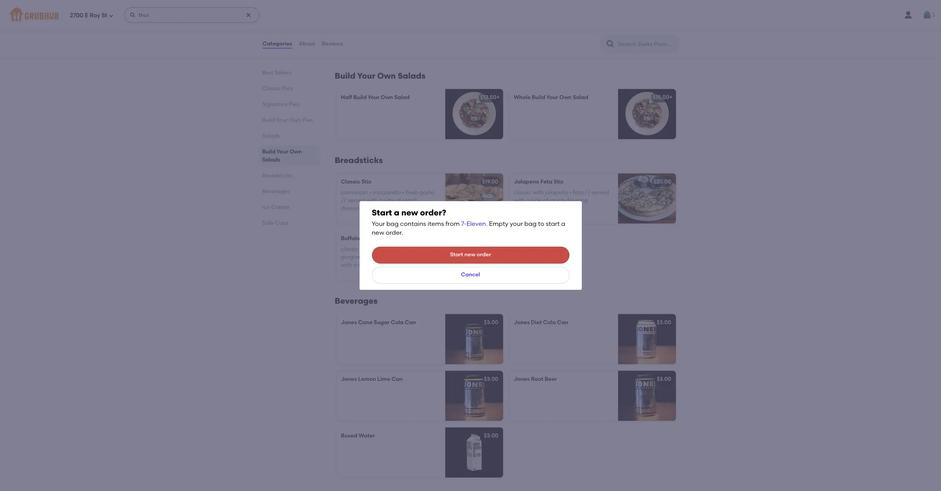 Task type: describe. For each thing, give the bounding box(es) containing it.
your right whole
[[547, 94, 558, 101]]

eleven
[[467, 221, 486, 228]]

buffalo stix
[[341, 235, 371, 242]]

blue
[[377, 262, 388, 269]]

boxed water image
[[445, 428, 503, 478]]

jalapeno feta stix
[[514, 179, 564, 185]]

cancel
[[461, 272, 480, 279]]

parmesan •  mozzarella • fresh garlic // served with a side of ranch dressing
[[341, 190, 435, 212]]

2 cola from the left
[[543, 320, 556, 326]]

build up half
[[335, 71, 356, 81]]

categories
[[263, 40, 292, 47]]

start new order button
[[372, 247, 570, 264]]

buffalo
[[341, 235, 360, 242]]

mozzarella
[[373, 190, 401, 196]]

build down the salads "tab"
[[262, 149, 276, 155]]

empty
[[489, 221, 509, 228]]

1 horizontal spatial beverages
[[335, 296, 378, 306]]

1 bag from the left
[[387, 221, 399, 228]]

0 vertical spatial salads
[[398, 71, 426, 81]]

your bag contains items from 7-eleven .
[[372, 221, 488, 228]]

$19.00
[[482, 179, 499, 185]]

e
[[85, 12, 88, 19]]

.
[[486, 221, 488, 228]]

parmesan
[[341, 190, 368, 196]]

svg image inside 3 button
[[923, 10, 932, 20]]

salad for whole build your own salad
[[573, 94, 589, 101]]

your down the salads "tab"
[[277, 149, 289, 155]]

stix up jalapeño at the right of the page
[[554, 179, 564, 185]]

side
[[262, 220, 274, 227]]

jones cane sugar cola can
[[341, 320, 416, 326]]

beer
[[545, 376, 557, 383]]

your down parmesan •  mozzarella • fresh garlic // served with a side of ranch dressing
[[372, 221, 385, 228]]

classic for classic with jalapeño  •  feta // served with a side of ranch dressing
[[514, 190, 532, 196]]

can for jones lemon lime can
[[392, 376, 403, 383]]

bag inside 'empty your bag to start a new order.'
[[525, 221, 537, 228]]

sauce
[[392, 246, 408, 253]]

of inside classic with buffalo sauce  • gorgonzola  •  fresh cilantro // served with a side of blue cheese dressing
[[370, 262, 375, 269]]

jones diet cola can image
[[618, 315, 676, 365]]

reviews button
[[321, 30, 344, 58]]

signature pies
[[262, 101, 300, 108]]

+ for $15.00
[[670, 94, 673, 101]]

$3.00 for lime
[[484, 376, 499, 383]]

boxed water
[[341, 433, 375, 440]]

classic pies tab
[[262, 85, 316, 93]]

a inside parmesan •  mozzarella • fresh garlic // served with a side of ranch dressing
[[379, 197, 383, 204]]

start new order
[[450, 252, 491, 258]]

classic pies
[[262, 85, 293, 92]]

side cups
[[262, 220, 289, 227]]

best
[[262, 69, 274, 76]]

cane
[[358, 320, 373, 326]]

best sellers tab
[[262, 69, 316, 77]]

served inside classic with jalapeño  •  feta // served with a side of ranch dressing
[[592, 190, 609, 196]]

1 horizontal spatial new
[[402, 208, 418, 218]]

classic for classic stix
[[341, 179, 360, 185]]

jalapeno feta stix image
[[618, 174, 676, 224]]

categories button
[[262, 30, 293, 58]]

$3.00 for cola
[[657, 320, 672, 326]]

// inside parmesan •  mozzarella • fresh garlic // served with a side of ranch dressing
[[341, 197, 347, 204]]

ranch inside parmesan •  mozzarella • fresh garlic // served with a side of ranch dressing
[[402, 197, 418, 204]]

a up order.
[[394, 208, 400, 218]]

classic stix
[[341, 179, 372, 185]]

whole
[[514, 94, 531, 101]]

salads tab
[[262, 132, 316, 140]]

buffalo stix image
[[445, 230, 503, 281]]

jones diet cola can
[[514, 320, 569, 326]]

half build your own salad
[[341, 94, 410, 101]]

1 horizontal spatial breadsticks
[[335, 156, 383, 165]]

jones lemon lime can
[[341, 376, 403, 383]]

cheese
[[389, 262, 408, 269]]

2700 e roy st
[[70, 12, 107, 19]]

side inside classic with buffalo sauce  • gorgonzola  •  fresh cilantro // served with a side of blue cheese dressing
[[358, 262, 369, 269]]

can for jones diet cola can
[[557, 320, 569, 326]]

served inside parmesan •  mozzarella • fresh garlic // served with a side of ranch dressing
[[348, 197, 365, 204]]

cilantro
[[390, 254, 410, 261]]

dressing inside parmesan •  mozzarella • fresh garlic // served with a side of ranch dressing
[[341, 205, 363, 212]]

from
[[446, 221, 460, 228]]

18th green image
[[445, 5, 503, 55]]

build your own pies tab
[[262, 116, 316, 124]]

start a new order?
[[372, 208, 446, 218]]

$12.50 +
[[481, 94, 500, 101]]

water
[[359, 433, 375, 440]]

whole build your own salad
[[514, 94, 589, 101]]

side cups tab
[[262, 219, 316, 227]]

0 horizontal spatial svg image
[[130, 12, 136, 18]]

feta
[[541, 179, 553, 185]]

svg image
[[109, 13, 114, 18]]

beverages tab
[[262, 188, 316, 196]]

3 button
[[923, 8, 936, 22]]

your down signature pies
[[276, 117, 288, 124]]

salad for half build your own salad
[[394, 94, 410, 101]]

boxed
[[341, 433, 358, 440]]

classic with jalapeño  •  feta // served with a side of ranch dressing
[[514, 190, 609, 204]]

gorgonzola
[[341, 254, 371, 261]]

jones root beer
[[514, 376, 557, 383]]

best sellers
[[262, 69, 292, 76]]

+ for $12.50
[[497, 94, 500, 101]]

fresh inside parmesan •  mozzarella • fresh garlic // served with a side of ranch dressing
[[406, 190, 419, 196]]

1 horizontal spatial can
[[405, 320, 416, 326]]

jones for jones diet cola can
[[514, 320, 530, 326]]

items
[[428, 221, 444, 228]]

2700
[[70, 12, 83, 19]]

with down jalapeno feta stix
[[533, 190, 544, 196]]

stix for parmesan •  mozzarella • fresh garlic // served with a side of ranch dressing
[[362, 179, 372, 185]]

empty your bag to start a new order.
[[372, 221, 566, 237]]



Task type: locate. For each thing, give the bounding box(es) containing it.
dressing down the feta at right top
[[566, 197, 588, 204]]

0 vertical spatial served
[[592, 190, 609, 196]]

bag
[[387, 221, 399, 228], [525, 221, 537, 228]]

jones for jones lemon lime can
[[341, 376, 357, 383]]

with
[[533, 190, 544, 196], [367, 197, 378, 204], [514, 197, 525, 204], [360, 246, 371, 253], [341, 262, 352, 269]]

7-
[[461, 221, 467, 228]]

0 horizontal spatial //
[[341, 197, 347, 204]]

salads inside "tab"
[[262, 133, 280, 139]]

classic with buffalo sauce  • gorgonzola  •  fresh cilantro // served with a side of blue cheese dressing
[[341, 246, 435, 269]]

a inside 'empty your bag to start a new order.'
[[562, 221, 566, 228]]

2 horizontal spatial served
[[592, 190, 609, 196]]

dressing inside classic with jalapeño  •  feta // served with a side of ranch dressing
[[566, 197, 588, 204]]

new
[[402, 208, 418, 218], [372, 229, 385, 237], [465, 252, 476, 258]]

1 horizontal spatial dressing
[[409, 262, 431, 269]]

0 vertical spatial //
[[585, 190, 591, 196]]

dressing inside classic with buffalo sauce  • gorgonzola  •  fresh cilantro // served with a side of blue cheese dressing
[[409, 262, 431, 269]]

pies for signature pies
[[289, 101, 300, 108]]

stix
[[362, 179, 372, 185], [554, 179, 564, 185], [361, 235, 371, 242]]

Search Zeeks Pizza Capitol Hill search field
[[618, 41, 677, 48]]

jones for jones root beer
[[514, 376, 530, 383]]

classic for classic with buffalo sauce  • gorgonzola  •  fresh cilantro // served with a side of blue cheese dressing
[[341, 246, 359, 253]]

• inside classic with jalapeño  •  feta // served with a side of ranch dressing
[[570, 190, 572, 196]]

0 horizontal spatial breadsticks
[[262, 173, 293, 179]]

svg image
[[923, 10, 932, 20], [130, 12, 136, 18], [246, 12, 252, 18]]

breadsticks
[[335, 156, 383, 165], [262, 173, 293, 179]]

your right half
[[368, 94, 380, 101]]

cola
[[391, 320, 404, 326], [543, 320, 556, 326]]

//
[[585, 190, 591, 196], [341, 197, 347, 204], [411, 254, 417, 261]]

build your own pies
[[262, 117, 313, 124]]

sugar
[[374, 320, 390, 326]]

$20.00
[[654, 179, 672, 185]]

$3.00 for beer
[[657, 376, 672, 383]]

with down jalapeno
[[514, 197, 525, 204]]

2 vertical spatial dressing
[[409, 262, 431, 269]]

fresh down buffalo
[[375, 254, 388, 261]]

1 vertical spatial classic
[[341, 246, 359, 253]]

jones lemon lime can image
[[445, 371, 503, 422]]

0 vertical spatial pies
[[282, 85, 293, 92]]

1 horizontal spatial //
[[411, 254, 417, 261]]

lemon
[[358, 376, 376, 383]]

new left order.
[[372, 229, 385, 237]]

cups
[[275, 220, 289, 227]]

can right diet
[[557, 320, 569, 326]]

2 vertical spatial served
[[418, 254, 435, 261]]

1 vertical spatial dressing
[[341, 205, 363, 212]]

classic
[[262, 85, 281, 92], [341, 179, 360, 185]]

side down gorgonzola
[[358, 262, 369, 269]]

roy
[[90, 12, 100, 19]]

0 vertical spatial dressing
[[566, 197, 588, 204]]

of
[[396, 197, 401, 204], [543, 197, 548, 204], [370, 262, 375, 269]]

jones for jones cane sugar cola can
[[341, 320, 357, 326]]

2 horizontal spatial can
[[557, 320, 569, 326]]

cream
[[272, 204, 290, 211]]

half
[[341, 94, 352, 101]]

0 horizontal spatial dressing
[[341, 205, 363, 212]]

classic inside classic with buffalo sauce  • gorgonzola  •  fresh cilantro // served with a side of blue cheese dressing
[[341, 246, 359, 253]]

1 horizontal spatial side
[[384, 197, 395, 204]]

$12.50
[[481, 94, 497, 101]]

build your own salads inside tab
[[262, 149, 302, 163]]

of inside classic with jalapeño  •  feta // served with a side of ranch dressing
[[543, 197, 548, 204]]

1 horizontal spatial served
[[418, 254, 435, 261]]

1 vertical spatial classic
[[341, 179, 360, 185]]

order.
[[386, 229, 403, 237]]

new inside 'empty your bag to start a new order.'
[[372, 229, 385, 237]]

a down jalapeno
[[526, 197, 530, 204]]

classic for classic pies
[[262, 85, 281, 92]]

1 vertical spatial pies
[[289, 101, 300, 108]]

stix for classic with buffalo sauce  • gorgonzola  •  fresh cilantro // served with a side of blue cheese dressing
[[361, 235, 371, 242]]

• left the feta at right top
[[570, 190, 572, 196]]

with down mozzarella
[[367, 197, 378, 204]]

jones root beer image
[[618, 371, 676, 422]]

1 horizontal spatial start
[[450, 252, 464, 258]]

1 horizontal spatial svg image
[[246, 12, 252, 18]]

3
[[932, 12, 936, 18]]

1 horizontal spatial build your own salads
[[335, 71, 426, 81]]

ice cream tab
[[262, 203, 316, 212]]

classic up signature in the top of the page
[[262, 85, 281, 92]]

classic up gorgonzola
[[341, 246, 359, 253]]

half build your own salad image
[[445, 89, 503, 139]]

• down buffalo
[[372, 254, 374, 261]]

// inside classic with jalapeño  •  feta // served with a side of ranch dressing
[[585, 190, 591, 196]]

bag left to
[[525, 221, 537, 228]]

0 horizontal spatial can
[[392, 376, 403, 383]]

2 horizontal spatial new
[[465, 252, 476, 258]]

build your own salads tab
[[262, 148, 316, 164]]

2 bag from the left
[[525, 221, 537, 228]]

1 horizontal spatial classic
[[341, 179, 360, 185]]

to
[[538, 221, 545, 228]]

salads
[[398, 71, 426, 81], [262, 133, 280, 139], [262, 157, 280, 163]]

• right parmesan
[[369, 190, 372, 196]]

served down parmesan
[[348, 197, 365, 204]]

pies inside tab
[[282, 85, 293, 92]]

can
[[405, 320, 416, 326], [557, 320, 569, 326], [392, 376, 403, 383]]

1 vertical spatial served
[[348, 197, 365, 204]]

2 ranch from the left
[[550, 197, 565, 204]]

salads inside tab
[[262, 157, 280, 163]]

new left order
[[465, 252, 476, 258]]

classic down jalapeno
[[514, 190, 532, 196]]

ranch inside classic with jalapeño  •  feta // served with a side of ranch dressing
[[550, 197, 565, 204]]

0 horizontal spatial classic
[[262, 85, 281, 92]]

ranch down jalapeño at the right of the page
[[550, 197, 565, 204]]

side
[[384, 197, 395, 204], [531, 197, 542, 204], [358, 262, 369, 269]]

classic inside classic with jalapeño  •  feta // served with a side of ranch dressing
[[514, 190, 532, 196]]

jones cane sugar cola can image
[[445, 315, 503, 365]]

2 horizontal spatial svg image
[[923, 10, 932, 20]]

garlic
[[420, 190, 435, 196]]

build your own salads
[[335, 71, 426, 81], [262, 149, 302, 163]]

side inside parmesan •  mozzarella • fresh garlic // served with a side of ranch dressing
[[384, 197, 395, 204]]

start up cancel
[[450, 252, 464, 258]]

pies up signature pies tab
[[282, 85, 293, 92]]

0 horizontal spatial cola
[[391, 320, 404, 326]]

1 horizontal spatial salad
[[573, 94, 589, 101]]

cola right sugar
[[391, 320, 404, 326]]

ranch
[[402, 197, 418, 204], [550, 197, 565, 204]]

$15.00 +
[[653, 94, 673, 101]]

2 horizontal spatial dressing
[[566, 197, 588, 204]]

dressing down parmesan
[[341, 205, 363, 212]]

a right 'start'
[[562, 221, 566, 228]]

fresh
[[406, 190, 419, 196], [375, 254, 388, 261]]

reviews
[[322, 40, 343, 47]]

2 salad from the left
[[573, 94, 589, 101]]

beverages up 'ice cream'
[[262, 188, 290, 195]]

1 horizontal spatial classic
[[514, 190, 532, 196]]

// right cilantro
[[411, 254, 417, 261]]

jones
[[341, 320, 357, 326], [514, 320, 530, 326], [341, 376, 357, 383], [514, 376, 530, 383]]

1 horizontal spatial bag
[[525, 221, 537, 228]]

$3.00 for sugar
[[484, 320, 499, 326]]

classic up parmesan
[[341, 179, 360, 185]]

a down gorgonzola
[[353, 262, 357, 269]]

0 horizontal spatial +
[[497, 94, 500, 101]]

0 horizontal spatial build your own salads
[[262, 149, 302, 163]]

1 vertical spatial new
[[372, 229, 385, 237]]

pies for classic pies
[[282, 85, 293, 92]]

0 horizontal spatial side
[[358, 262, 369, 269]]

0 vertical spatial classic
[[262, 85, 281, 92]]

0 horizontal spatial classic
[[341, 246, 359, 253]]

signature pies tab
[[262, 100, 316, 108]]

classic stix image
[[445, 174, 503, 224]]

of left blue
[[370, 262, 375, 269]]

jones left diet
[[514, 320, 530, 326]]

$15.00
[[653, 94, 670, 101]]

1 vertical spatial salads
[[262, 133, 280, 139]]

2 + from the left
[[670, 94, 673, 101]]

1 salad from the left
[[394, 94, 410, 101]]

build right whole
[[532, 94, 546, 101]]

1 vertical spatial build your own salads
[[262, 149, 302, 163]]

start down mozzarella
[[372, 208, 392, 218]]

fresh inside classic with buffalo sauce  • gorgonzola  •  fresh cilantro // served with a side of blue cheese dressing
[[375, 254, 388, 261]]

0 vertical spatial classic
[[514, 190, 532, 196]]

1 vertical spatial beverages
[[335, 296, 378, 306]]

about button
[[299, 30, 316, 58]]

build your own salads up half build your own salad
[[335, 71, 426, 81]]

jones left cane
[[341, 320, 357, 326]]

breadsticks tab
[[262, 172, 316, 180]]

new inside button
[[465, 252, 476, 258]]

beverages inside 'tab'
[[262, 188, 290, 195]]

2 vertical spatial //
[[411, 254, 417, 261]]

new up contains
[[402, 208, 418, 218]]

buffalo
[[372, 246, 391, 253]]

start for start a new order?
[[372, 208, 392, 218]]

st
[[102, 12, 107, 19]]

jalapeno
[[514, 179, 540, 185]]

can right sugar
[[405, 320, 416, 326]]

classic inside tab
[[262, 85, 281, 92]]

breadsticks inside "tab"
[[262, 173, 293, 179]]

your
[[510, 221, 523, 228]]

2 vertical spatial pies
[[303, 117, 313, 124]]

cancel button
[[372, 267, 570, 284]]

served
[[592, 190, 609, 196], [348, 197, 365, 204], [418, 254, 435, 261]]

1 horizontal spatial cola
[[543, 320, 556, 326]]

jones left root
[[514, 376, 530, 383]]

about
[[299, 40, 315, 47]]

signature
[[262, 101, 288, 108]]

1 + from the left
[[497, 94, 500, 101]]

pies down signature pies tab
[[303, 117, 313, 124]]

0 horizontal spatial salad
[[394, 94, 410, 101]]

2 horizontal spatial //
[[585, 190, 591, 196]]

breadsticks up classic stix
[[335, 156, 383, 165]]

ranch up start a new order?
[[402, 197, 418, 204]]

build right half
[[353, 94, 367, 101]]

search icon image
[[606, 39, 615, 49]]

1 cola from the left
[[391, 320, 404, 326]]

served right cilantro
[[418, 254, 435, 261]]

a down mozzarella
[[379, 197, 383, 204]]

jalapeño
[[545, 190, 569, 196]]

0 vertical spatial beverages
[[262, 188, 290, 195]]

a inside classic with buffalo sauce  • gorgonzola  •  fresh cilantro // served with a side of blue cheese dressing
[[353, 262, 357, 269]]

0 horizontal spatial served
[[348, 197, 365, 204]]

of down jalapeño at the right of the page
[[543, 197, 548, 204]]

a inside classic with jalapeño  •  feta // served with a side of ranch dressing
[[526, 197, 530, 204]]

sellers
[[275, 69, 292, 76]]

main navigation navigation
[[0, 0, 942, 30]]

ice cream
[[262, 204, 290, 211]]

own
[[377, 71, 396, 81], [381, 94, 393, 101], [560, 94, 572, 101], [289, 117, 301, 124], [290, 149, 302, 155]]

0 horizontal spatial beverages
[[262, 188, 290, 195]]

feta
[[573, 190, 584, 196]]

0 horizontal spatial start
[[372, 208, 392, 218]]

dressing
[[566, 197, 588, 204], [341, 205, 363, 212], [409, 262, 431, 269]]

jones left lemon
[[341, 376, 357, 383]]

1 vertical spatial start
[[450, 252, 464, 258]]

pies up "build your own pies" tab
[[289, 101, 300, 108]]

lime
[[378, 376, 390, 383]]

• right mozzarella
[[402, 190, 405, 196]]

0 horizontal spatial fresh
[[375, 254, 388, 261]]

with down gorgonzola
[[341, 262, 352, 269]]

• right the sauce
[[409, 246, 412, 253]]

start
[[546, 221, 560, 228]]

build down signature in the top of the page
[[262, 117, 275, 124]]

of down mozzarella
[[396, 197, 401, 204]]

fresh left garlic
[[406, 190, 419, 196]]

0 horizontal spatial of
[[370, 262, 375, 269]]

1 ranch from the left
[[402, 197, 418, 204]]

stix up parmesan
[[362, 179, 372, 185]]

1 horizontal spatial +
[[670, 94, 673, 101]]

side down mozzarella
[[384, 197, 395, 204]]

1 vertical spatial fresh
[[375, 254, 388, 261]]

side down jalapeno feta stix
[[531, 197, 542, 204]]

1 horizontal spatial fresh
[[406, 190, 419, 196]]

served right the feta at right top
[[592, 190, 609, 196]]

bag up order.
[[387, 221, 399, 228]]

2 horizontal spatial side
[[531, 197, 542, 204]]

0 vertical spatial build your own salads
[[335, 71, 426, 81]]

0 vertical spatial breadsticks
[[335, 156, 383, 165]]

beverages
[[262, 188, 290, 195], [335, 296, 378, 306]]

1 vertical spatial breadsticks
[[262, 173, 293, 179]]

start inside button
[[450, 252, 464, 258]]

order
[[477, 252, 491, 258]]

can right lime
[[392, 376, 403, 383]]

0 vertical spatial fresh
[[406, 190, 419, 196]]

pies
[[282, 85, 293, 92], [289, 101, 300, 108], [303, 117, 313, 124]]

dressing right cheese
[[409, 262, 431, 269]]

2 vertical spatial new
[[465, 252, 476, 258]]

2 vertical spatial salads
[[262, 157, 280, 163]]

with inside parmesan •  mozzarella • fresh garlic // served with a side of ranch dressing
[[367, 197, 378, 204]]

diet
[[531, 320, 542, 326]]

order?
[[420, 208, 446, 218]]

1 horizontal spatial ranch
[[550, 197, 565, 204]]

0 horizontal spatial new
[[372, 229, 385, 237]]

0 vertical spatial start
[[372, 208, 392, 218]]

classic
[[514, 190, 532, 196], [341, 246, 359, 253]]

contains
[[400, 221, 426, 228]]

// down parmesan
[[341, 197, 347, 204]]

your up half build your own salad
[[357, 71, 376, 81]]

side inside classic with jalapeño  •  feta // served with a side of ranch dressing
[[531, 197, 542, 204]]

+
[[497, 94, 500, 101], [670, 94, 673, 101]]

0 horizontal spatial bag
[[387, 221, 399, 228]]

// right the feta at right top
[[585, 190, 591, 196]]

1 horizontal spatial of
[[396, 197, 401, 204]]

1 vertical spatial //
[[341, 197, 347, 204]]

cola right diet
[[543, 320, 556, 326]]

breadsticks up beverages 'tab'
[[262, 173, 293, 179]]

of inside parmesan •  mozzarella • fresh garlic // served with a side of ranch dressing
[[396, 197, 401, 204]]

0 vertical spatial new
[[402, 208, 418, 218]]

served inside classic with buffalo sauce  • gorgonzola  •  fresh cilantro // served with a side of blue cheese dressing
[[418, 254, 435, 261]]

salad
[[394, 94, 410, 101], [573, 94, 589, 101]]

with up gorgonzola
[[360, 246, 371, 253]]

build your own salads up breadsticks "tab"
[[262, 149, 302, 163]]

whole build your own salad image
[[618, 89, 676, 139]]

start for start new order
[[450, 252, 464, 258]]

beverages up cane
[[335, 296, 378, 306]]

root
[[531, 376, 544, 383]]

2 horizontal spatial of
[[543, 197, 548, 204]]

start
[[372, 208, 392, 218], [450, 252, 464, 258]]

0 horizontal spatial ranch
[[402, 197, 418, 204]]

stix right buffalo
[[361, 235, 371, 242]]

ice
[[262, 204, 270, 211]]

// inside classic with buffalo sauce  • gorgonzola  •  fresh cilantro // served with a side of blue cheese dressing
[[411, 254, 417, 261]]



Task type: vqa. For each thing, say whether or not it's contained in the screenshot.
DELIVERY
no



